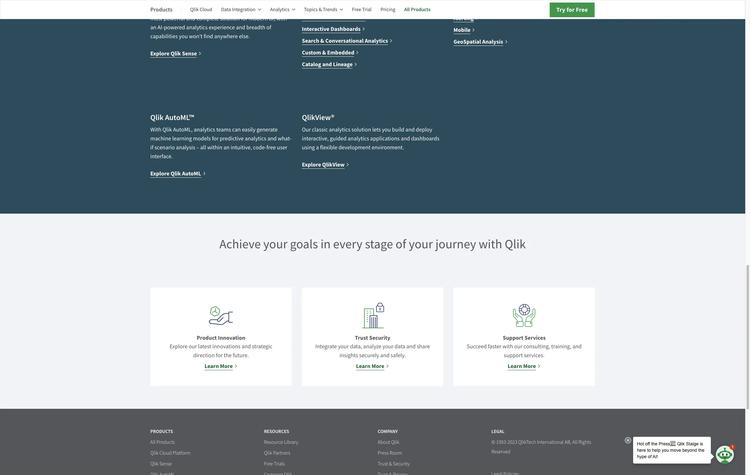 Task type: describe. For each thing, give the bounding box(es) containing it.
learn more for innovation
[[205, 363, 233, 370]]

reserved
[[492, 449, 511, 456]]

1 horizontal spatial with
[[479, 236, 502, 253]]

free for trial
[[352, 6, 361, 13]]

and left safely.
[[380, 352, 390, 360]]

powerful
[[164, 15, 185, 22]]

solution inside our classic analytics solution lets you build and deploy interactive, guided analytics applications and dashboards using a flexible development environment.
[[352, 126, 371, 134]]

geospatial
[[454, 38, 481, 46]]

qlik automl™
[[150, 113, 194, 123]]

analysis
[[482, 38, 503, 46]]

alerting link
[[454, 14, 479, 23]]

& for topics
[[319, 6, 322, 13]]

resource library
[[264, 440, 298, 446]]

explore for explore qlikview
[[302, 161, 321, 169]]

0 horizontal spatial all
[[150, 440, 156, 446]]

1 vertical spatial sense
[[159, 461, 172, 468]]

latest
[[198, 343, 211, 351]]

complete
[[197, 15, 219, 22]]

topics
[[304, 6, 318, 13]]

for inside with cloud-native data analytics, qlik sense, offers the most powerful and complete solution for modern bi, with an ai-powered analytics experience and breadth of capabilities you won't find anywhere else.
[[241, 15, 248, 22]]

anywhere
[[214, 33, 238, 40]]

and down native
[[186, 15, 195, 22]]

cloud for qlik cloud
[[200, 6, 212, 13]]

qlik inside qlik partners link
[[264, 450, 272, 457]]

room
[[390, 450, 402, 457]]

qlik cloud platform link
[[150, 450, 191, 457]]

free trials link
[[264, 461, 285, 468]]

if
[[150, 144, 153, 152]]

qlik partners link
[[264, 450, 290, 457]]

mobile
[[454, 26, 471, 34]]

press room link
[[378, 450, 402, 457]]

qlik inside with qlik automl, analytics teams can easily generate machine learning models for predictive analytics and what- if scenario analysis – all within an intuitive, code-free user interface.
[[163, 126, 172, 134]]

2 horizontal spatial free
[[576, 6, 588, 14]]

learn more for security
[[356, 363, 385, 370]]

analytics up models
[[194, 126, 215, 134]]

qlik cloud
[[190, 6, 212, 13]]

achieve your goals in every stage of your journey with qlik
[[220, 236, 526, 253]]

0 horizontal spatial all products link
[[150, 440, 175, 446]]

a
[[316, 144, 319, 152]]

qlik inside with cloud-native data analytics, qlik sense, offers the most powerful and complete solution for modern bi, with an ai-powered analytics experience and breadth of capabilities you won't find anywhere else.
[[230, 6, 239, 14]]

most
[[150, 15, 162, 22]]

cloud for qlik cloud platform
[[159, 450, 172, 457]]

intuitive,
[[231, 144, 252, 152]]

teams
[[216, 126, 231, 134]]

all
[[200, 144, 206, 152]]

and inside with qlik automl, analytics teams can easily generate machine learning models for predictive analytics and what- if scenario analysis – all within an intuitive, code-free user interface.
[[268, 135, 277, 143]]

service
[[313, 14, 332, 21]]

analytics inside with cloud-native data analytics, qlik sense, offers the most powerful and complete solution for modern bi, with an ai-powered analytics experience and breadth of capabilities you won't find anywhere else.
[[186, 24, 208, 31]]

0 horizontal spatial all products
[[150, 440, 175, 446]]

custom & embedded link
[[302, 48, 359, 57]]

user
[[277, 144, 287, 152]]

share
[[417, 343, 430, 351]]

trials
[[274, 461, 285, 468]]

qlik inside qlik sense link
[[150, 461, 158, 468]]

support
[[504, 352, 523, 360]]

innovations
[[212, 343, 241, 351]]

explore qlik automl
[[150, 170, 201, 178]]

data,
[[350, 343, 362, 351]]

geospatial analysis link
[[454, 37, 508, 46]]

ab,
[[565, 440, 572, 446]]

qlik inside explore qlik automl "link"
[[171, 170, 181, 178]]

qlikview
[[322, 161, 345, 169]]

explore inside product innovation explore our latest innovations and strategic direction for the future.
[[170, 343, 188, 351]]

bi,
[[269, 15, 275, 22]]

trust for &
[[378, 461, 388, 468]]

cloud-
[[163, 6, 178, 14]]

dashboards
[[411, 135, 440, 143]]

free trial link
[[352, 2, 372, 17]]

about qlik link
[[378, 440, 399, 446]]

safely.
[[391, 352, 406, 360]]

learn for trust
[[356, 363, 371, 370]]

dashboards
[[331, 25, 361, 33]]

automl
[[182, 170, 201, 178]]

catalog and lineage link
[[302, 60, 358, 69]]

company
[[378, 429, 398, 435]]

achieve
[[220, 236, 261, 253]]

trust & security link
[[378, 461, 410, 468]]

our inside support services succeed faster with our consulting, training, and support services.
[[514, 343, 523, 351]]

learning
[[172, 135, 192, 143]]

data
[[221, 6, 231, 13]]

visualization
[[333, 14, 366, 21]]

try for free
[[557, 6, 588, 14]]

more for innovation
[[220, 363, 233, 370]]

platform
[[173, 450, 191, 457]]

free trials
[[264, 461, 285, 468]]

breadth
[[246, 24, 265, 31]]

you inside our classic analytics solution lets you build and deploy interactive, guided analytics applications and dashboards using a flexible development environment.
[[382, 126, 391, 134]]

an inside with cloud-native data analytics, qlik sense, offers the most powerful and complete solution for modern bi, with an ai-powered analytics experience and breadth of capabilities you won't find anywhere else.
[[150, 24, 156, 31]]

analytics up development
[[348, 135, 369, 143]]

for right 'try' at the top of page
[[567, 6, 575, 14]]

with for with cloud-native data analytics, qlik sense, offers the most powerful and complete solution for modern bi, with an ai-powered analytics experience and breadth of capabilities you won't find anywhere else.
[[150, 6, 161, 14]]

learn for support
[[508, 363, 522, 370]]

explore qlikview
[[302, 161, 345, 169]]

offers
[[257, 6, 271, 14]]

international
[[537, 440, 564, 446]]

& for custom
[[322, 49, 326, 57]]

qlik inside the qlik cloud platform link
[[150, 450, 158, 457]]

rights
[[579, 440, 592, 446]]

product
[[197, 334, 217, 342]]

and left share
[[407, 343, 416, 351]]

partners
[[273, 450, 290, 457]]

and down build
[[401, 135, 410, 143]]

capabilities
[[150, 33, 178, 40]]

services.
[[524, 352, 545, 360]]

and inside support services succeed faster with our consulting, training, and support services.
[[573, 343, 582, 351]]

insights
[[340, 352, 358, 360]]

faster
[[488, 343, 502, 351]]

products menu bar
[[150, 2, 440, 17]]

for inside with qlik automl, analytics teams can easily generate machine learning models for predictive analytics and what- if scenario analysis – all within an intuitive, code-free user interface.
[[212, 135, 219, 143]]

learn for product
[[205, 363, 219, 370]]

analyze
[[363, 343, 382, 351]]

else.
[[239, 33, 250, 40]]

interface.
[[150, 153, 173, 160]]

topics & trends
[[304, 6, 338, 13]]

services
[[525, 334, 546, 342]]

embedded
[[327, 49, 354, 57]]

with inside support services succeed faster with our consulting, training, and support services.
[[503, 343, 513, 351]]



Task type: vqa. For each thing, say whether or not it's contained in the screenshot.
the Security to the left
yes



Task type: locate. For each thing, give the bounding box(es) containing it.
1 more from the left
[[220, 363, 233, 370]]

interactive dashboards
[[302, 25, 361, 33]]

explore left latest
[[170, 343, 188, 351]]

0 horizontal spatial security
[[369, 334, 391, 342]]

pricing
[[381, 6, 396, 13]]

journey
[[436, 236, 476, 253]]

cloud
[[200, 6, 212, 13], [159, 450, 172, 457]]

development
[[339, 144, 371, 152]]

1 horizontal spatial all
[[404, 6, 410, 13]]

1 with from the top
[[150, 6, 161, 14]]

0 vertical spatial sense
[[182, 50, 197, 58]]

press room
[[378, 450, 402, 457]]

strategic
[[252, 343, 273, 351]]

legal
[[492, 429, 505, 435]]

learn down securely
[[356, 363, 371, 370]]

1 horizontal spatial learn
[[356, 363, 371, 370]]

qlik inside qlik cloud link
[[190, 6, 199, 13]]

explore for explore qlik sense
[[150, 50, 170, 58]]

flexible
[[320, 144, 338, 152]]

© 1993-2023 qliktech international ab, all rights reserved
[[492, 440, 592, 456]]

0 vertical spatial an
[[150, 24, 156, 31]]

0 vertical spatial you
[[179, 33, 188, 40]]

0 horizontal spatial analytics
[[270, 6, 290, 13]]

analytics up won't
[[186, 24, 208, 31]]

0 horizontal spatial trust
[[355, 334, 368, 342]]

more for services
[[523, 363, 536, 370]]

security down room
[[393, 461, 410, 468]]

&
[[319, 6, 322, 13], [321, 37, 324, 45], [322, 49, 326, 57], [389, 461, 392, 468]]

sense down won't
[[182, 50, 197, 58]]

0 vertical spatial with
[[277, 15, 287, 22]]

applications
[[370, 135, 400, 143]]

trust up data,
[[355, 334, 368, 342]]

the inside product innovation explore our latest innovations and strategic direction for the future.
[[224, 352, 232, 360]]

& right the search
[[321, 37, 324, 45]]

& inside custom & embedded link
[[322, 49, 326, 57]]

cloud up complete
[[200, 6, 212, 13]]

free right 'try' at the top of page
[[576, 6, 588, 14]]

0 horizontal spatial cloud
[[159, 450, 172, 457]]

with inside with qlik automl, analytics teams can easily generate machine learning models for predictive analytics and what- if scenario analysis – all within an intuitive, code-free user interface.
[[150, 126, 161, 134]]

0 vertical spatial the
[[272, 6, 280, 14]]

0 horizontal spatial an
[[150, 24, 156, 31]]

& inside search & conversational analytics link
[[321, 37, 324, 45]]

our down support at right bottom
[[514, 343, 523, 351]]

search
[[302, 37, 319, 45]]

1 learn from the left
[[205, 363, 219, 370]]

all right pricing
[[404, 6, 410, 13]]

about qlik
[[378, 440, 399, 446]]

3 more from the left
[[523, 363, 536, 370]]

interactive,
[[302, 135, 329, 143]]

analytics inside 'link'
[[270, 6, 290, 13]]

–
[[196, 144, 199, 152]]

2 more from the left
[[372, 363, 385, 370]]

innovation
[[218, 334, 246, 342]]

all up the 'qlik cloud platform'
[[150, 440, 156, 446]]

0 horizontal spatial learn
[[205, 363, 219, 370]]

free left trial
[[352, 6, 361, 13]]

1 vertical spatial security
[[393, 461, 410, 468]]

0 horizontal spatial data
[[194, 6, 204, 14]]

the down innovations at left bottom
[[224, 352, 232, 360]]

search & conversational analytics
[[302, 37, 388, 45]]

our inside product innovation explore our latest innovations and strategic direction for the future.
[[189, 343, 197, 351]]

1 horizontal spatial of
[[396, 236, 406, 253]]

catalog
[[302, 61, 321, 68]]

2 our from the left
[[514, 343, 523, 351]]

explore down interface.
[[150, 170, 170, 178]]

ai-
[[158, 24, 164, 31]]

more for security
[[372, 363, 385, 370]]

for down integration
[[241, 15, 248, 22]]

integrate
[[315, 343, 337, 351]]

conversational
[[325, 37, 364, 45]]

powered
[[164, 24, 185, 31]]

0 horizontal spatial free
[[264, 461, 273, 468]]

code-
[[253, 144, 267, 152]]

all products right pricing
[[404, 6, 431, 13]]

0 horizontal spatial you
[[179, 33, 188, 40]]

1 horizontal spatial you
[[382, 126, 391, 134]]

security inside trust security integrate your data, analyze your data and share insights securely and safely.
[[369, 334, 391, 342]]

2 horizontal spatial all
[[573, 440, 578, 446]]

and up free on the left of page
[[268, 135, 277, 143]]

1 horizontal spatial free
[[352, 6, 361, 13]]

2 horizontal spatial learn more
[[508, 363, 536, 370]]

1 horizontal spatial analytics
[[365, 37, 388, 45]]

interactive dashboards link
[[302, 25, 365, 34]]

self-service visualization link
[[302, 13, 370, 22]]

for up within
[[212, 135, 219, 143]]

1 horizontal spatial all products
[[404, 6, 431, 13]]

0 vertical spatial all products
[[404, 6, 431, 13]]

of inside with cloud-native data analytics, qlik sense, offers the most powerful and complete solution for modern bi, with an ai-powered analytics experience and breadth of capabilities you won't find anywhere else.
[[267, 24, 271, 31]]

all products
[[404, 6, 431, 13], [150, 440, 175, 446]]

1 horizontal spatial the
[[272, 6, 280, 14]]

solution left lets
[[352, 126, 371, 134]]

free for trials
[[264, 461, 273, 468]]

all products inside products menu bar
[[404, 6, 431, 13]]

data inside with cloud-native data analytics, qlik sense, offers the most powerful and complete solution for modern bi, with an ai-powered analytics experience and breadth of capabilities you won't find anywhere else.
[[194, 6, 204, 14]]

1 horizontal spatial learn more
[[356, 363, 385, 370]]

1 vertical spatial all products link
[[150, 440, 175, 446]]

0 horizontal spatial of
[[267, 24, 271, 31]]

and up future.
[[242, 343, 251, 351]]

with for with qlik automl, analytics teams can easily generate machine learning models for predictive analytics and what- if scenario analysis – all within an intuitive, code-free user interface.
[[150, 126, 161, 134]]

an down predictive
[[224, 144, 230, 152]]

of right stage
[[396, 236, 406, 253]]

trust for security
[[355, 334, 368, 342]]

1 horizontal spatial solution
[[352, 126, 371, 134]]

0 horizontal spatial solution
[[220, 15, 240, 22]]

cloud up qlik sense
[[159, 450, 172, 457]]

sense,
[[240, 6, 256, 14]]

for inside product innovation explore our latest innovations and strategic direction for the future.
[[216, 352, 223, 360]]

an left ai-
[[150, 24, 156, 31]]

1 horizontal spatial more
[[372, 363, 385, 370]]

0 vertical spatial data
[[194, 6, 204, 14]]

cloud inside products menu bar
[[200, 6, 212, 13]]

products
[[150, 6, 172, 13], [411, 6, 431, 13], [150, 429, 173, 435], [157, 440, 175, 446]]

you inside with cloud-native data analytics, qlik sense, offers the most powerful and complete solution for modern bi, with an ai-powered analytics experience and breadth of capabilities you won't find anywhere else.
[[179, 33, 188, 40]]

2 learn from the left
[[356, 363, 371, 370]]

& inside topics & trends link
[[319, 6, 322, 13]]

mobile link
[[454, 26, 476, 35]]

learn more down support
[[508, 363, 536, 370]]

qlik inside about qlik link
[[391, 440, 399, 446]]

0 horizontal spatial with
[[277, 15, 287, 22]]

1 vertical spatial solution
[[352, 126, 371, 134]]

0 vertical spatial analytics
[[270, 6, 290, 13]]

2 horizontal spatial learn
[[508, 363, 522, 370]]

& for trust
[[389, 461, 392, 468]]

trust & security
[[378, 461, 410, 468]]

trial
[[362, 6, 372, 13]]

deploy
[[416, 126, 432, 134]]

pricing link
[[381, 2, 396, 17]]

2 horizontal spatial with
[[503, 343, 513, 351]]

automl™
[[165, 113, 194, 123]]

future.
[[233, 352, 249, 360]]

for down innovations at left bottom
[[216, 352, 223, 360]]

1 horizontal spatial our
[[514, 343, 523, 351]]

with inside with cloud-native data analytics, qlik sense, offers the most powerful and complete solution for modern bi, with an ai-powered analytics experience and breadth of capabilities you won't find anywhere else.
[[150, 6, 161, 14]]

learn more
[[205, 363, 233, 370], [356, 363, 385, 370], [508, 363, 536, 370]]

learn down support
[[508, 363, 522, 370]]

trust down press
[[378, 461, 388, 468]]

qlik sense link
[[150, 461, 172, 468]]

qlik inside the explore qlik sense link
[[171, 50, 181, 58]]

1 vertical spatial you
[[382, 126, 391, 134]]

press
[[378, 450, 389, 457]]

& down press room link
[[389, 461, 392, 468]]

0 horizontal spatial the
[[224, 352, 232, 360]]

succeed
[[467, 343, 487, 351]]

& for search
[[321, 37, 324, 45]]

using
[[302, 144, 315, 152]]

1 horizontal spatial data
[[395, 343, 405, 351]]

catalog and lineage
[[302, 61, 353, 68]]

data up complete
[[194, 6, 204, 14]]

explore down capabilities
[[150, 50, 170, 58]]

our
[[302, 126, 311, 134]]

easily
[[242, 126, 256, 134]]

alerting
[[454, 14, 474, 22]]

0 vertical spatial of
[[267, 24, 271, 31]]

for
[[567, 6, 575, 14], [241, 15, 248, 22], [212, 135, 219, 143], [216, 352, 223, 360]]

free trial
[[352, 6, 372, 13]]

and right training, on the bottom of page
[[573, 343, 582, 351]]

self-service visualization
[[302, 14, 366, 21]]

1 vertical spatial with
[[479, 236, 502, 253]]

experience
[[209, 24, 235, 31]]

explore qlik sense link
[[150, 49, 202, 58]]

2 with from the top
[[150, 126, 161, 134]]

1 vertical spatial cloud
[[159, 450, 172, 457]]

1 horizontal spatial cloud
[[200, 6, 212, 13]]

training,
[[552, 343, 572, 351]]

0 vertical spatial solution
[[220, 15, 240, 22]]

try
[[557, 6, 566, 14]]

©
[[492, 440, 495, 446]]

2 learn more from the left
[[356, 363, 385, 370]]

all inside © 1993-2023 qliktech international ab, all rights reserved
[[573, 440, 578, 446]]

classic
[[312, 126, 328, 134]]

all products link right pricing
[[404, 2, 431, 17]]

and right build
[[406, 126, 415, 134]]

1 learn more from the left
[[205, 363, 233, 370]]

every
[[333, 236, 363, 253]]

resource
[[264, 440, 283, 446]]

you up applications
[[382, 126, 391, 134]]

analytics link
[[270, 2, 295, 17]]

more
[[220, 363, 233, 370], [372, 363, 385, 370], [523, 363, 536, 370]]

with cloud-native data analytics, qlik sense, offers the most powerful and complete solution for modern bi, with an ai-powered analytics experience and breadth of capabilities you won't find anywhere else.
[[150, 6, 287, 40]]

with up machine
[[150, 126, 161, 134]]

0 horizontal spatial more
[[220, 363, 233, 370]]

solution inside with cloud-native data analytics, qlik sense, offers the most powerful and complete solution for modern bi, with an ai-powered analytics experience and breadth of capabilities you won't find anywhere else.
[[220, 15, 240, 22]]

0 vertical spatial security
[[369, 334, 391, 342]]

explore down using on the top
[[302, 161, 321, 169]]

all products up the 'qlik cloud platform'
[[150, 440, 175, 446]]

goals
[[290, 236, 318, 253]]

& up catalog and lineage
[[322, 49, 326, 57]]

3 learn more from the left
[[508, 363, 536, 370]]

1 horizontal spatial an
[[224, 144, 230, 152]]

2 vertical spatial with
[[503, 343, 513, 351]]

explore inside "link"
[[150, 170, 170, 178]]

more down innovations at left bottom
[[220, 363, 233, 370]]

and inside product innovation explore our latest innovations and strategic direction for the future.
[[242, 343, 251, 351]]

0 horizontal spatial learn more
[[205, 363, 233, 370]]

1 vertical spatial of
[[396, 236, 406, 253]]

resource library link
[[264, 440, 298, 446]]

with up 'most'
[[150, 6, 161, 14]]

solution down data
[[220, 15, 240, 22]]

geospatial analysis
[[454, 38, 503, 46]]

analytics up code-
[[245, 135, 266, 143]]

data up safely.
[[395, 343, 405, 351]]

analytics up guided at top left
[[329, 126, 350, 134]]

lets
[[372, 126, 381, 134]]

analytics
[[270, 6, 290, 13], [365, 37, 388, 45]]

trust security integrate your data, analyze your data and share insights securely and safely.
[[315, 334, 430, 360]]

the up bi, at the top left of the page
[[272, 6, 280, 14]]

analytics,
[[206, 6, 228, 14]]

1 vertical spatial all products
[[150, 440, 175, 446]]

learn more down securely
[[356, 363, 385, 370]]

all products link up the 'qlik cloud platform'
[[150, 440, 175, 446]]

machine
[[150, 135, 171, 143]]

learn down direction
[[205, 363, 219, 370]]

explore for explore qlik automl
[[150, 170, 170, 178]]

& inside trust & security link
[[389, 461, 392, 468]]

trust inside trust security integrate your data, analyze your data and share insights securely and safely.
[[355, 334, 368, 342]]

all inside products menu bar
[[404, 6, 410, 13]]

0 horizontal spatial sense
[[159, 461, 172, 468]]

data inside trust security integrate your data, analyze your data and share insights securely and safely.
[[395, 343, 405, 351]]

0 vertical spatial with
[[150, 6, 161, 14]]

1 our from the left
[[189, 343, 197, 351]]

qlikview®
[[302, 113, 335, 123]]

lineage
[[333, 61, 353, 68]]

0 horizontal spatial our
[[189, 343, 197, 351]]

all right "ab,"
[[573, 440, 578, 446]]

the inside with cloud-native data analytics, qlik sense, offers the most powerful and complete solution for modern bi, with an ai-powered analytics experience and breadth of capabilities you won't find anywhere else.
[[272, 6, 280, 14]]

free left trials
[[264, 461, 273, 468]]

1 horizontal spatial sense
[[182, 50, 197, 58]]

security up analyze
[[369, 334, 391, 342]]

with inside with cloud-native data analytics, qlik sense, offers the most powerful and complete solution for modern bi, with an ai-powered analytics experience and breadth of capabilities you won't find anywhere else.
[[277, 15, 287, 22]]

1 vertical spatial with
[[150, 126, 161, 134]]

qlik sense
[[150, 461, 172, 468]]

automl,
[[173, 126, 193, 134]]

free inside products menu bar
[[352, 6, 361, 13]]

3 learn from the left
[[508, 363, 522, 370]]

learn more for services
[[508, 363, 536, 370]]

2 horizontal spatial more
[[523, 363, 536, 370]]

0 vertical spatial all products link
[[404, 2, 431, 17]]

1 vertical spatial an
[[224, 144, 230, 152]]

1 vertical spatial trust
[[378, 461, 388, 468]]

0 vertical spatial cloud
[[200, 6, 212, 13]]

you left won't
[[179, 33, 188, 40]]

an inside with qlik automl, analytics teams can easily generate machine learning models for predictive analytics and what- if scenario analysis – all within an intuitive, code-free user interface.
[[224, 144, 230, 152]]

1 horizontal spatial security
[[393, 461, 410, 468]]

and up "else."
[[236, 24, 245, 31]]

our left latest
[[189, 343, 197, 351]]

more down "services."
[[523, 363, 536, 370]]

1 vertical spatial analytics
[[365, 37, 388, 45]]

& up service
[[319, 6, 322, 13]]

generate
[[257, 126, 278, 134]]

learn more down direction
[[205, 363, 233, 370]]

models
[[193, 135, 211, 143]]

of down bi, at the top left of the page
[[267, 24, 271, 31]]

1 vertical spatial the
[[224, 352, 232, 360]]

all products link
[[404, 2, 431, 17], [150, 440, 175, 446]]

1 horizontal spatial all products link
[[404, 2, 431, 17]]

qlik
[[230, 6, 239, 14], [190, 6, 199, 13], [171, 50, 181, 58], [150, 113, 164, 123], [163, 126, 172, 134], [171, 170, 181, 178], [505, 236, 526, 253], [391, 440, 399, 446], [150, 450, 158, 457], [264, 450, 272, 457], [150, 461, 158, 468]]

sense down the qlik cloud platform link
[[159, 461, 172, 468]]

your
[[263, 236, 288, 253], [409, 236, 433, 253], [338, 343, 349, 351], [383, 343, 394, 351]]

and down custom & embedded
[[322, 61, 332, 68]]

with qlik automl, analytics teams can easily generate machine learning models for predictive analytics and what- if scenario analysis – all within an intuitive, code-free user interface.
[[150, 126, 292, 160]]

1 vertical spatial data
[[395, 343, 405, 351]]

1 horizontal spatial trust
[[378, 461, 388, 468]]

more down securely
[[372, 363, 385, 370]]

native
[[178, 6, 193, 14]]

product innovation explore our latest innovations and strategic direction for the future.
[[170, 334, 273, 360]]

0 vertical spatial trust
[[355, 334, 368, 342]]



